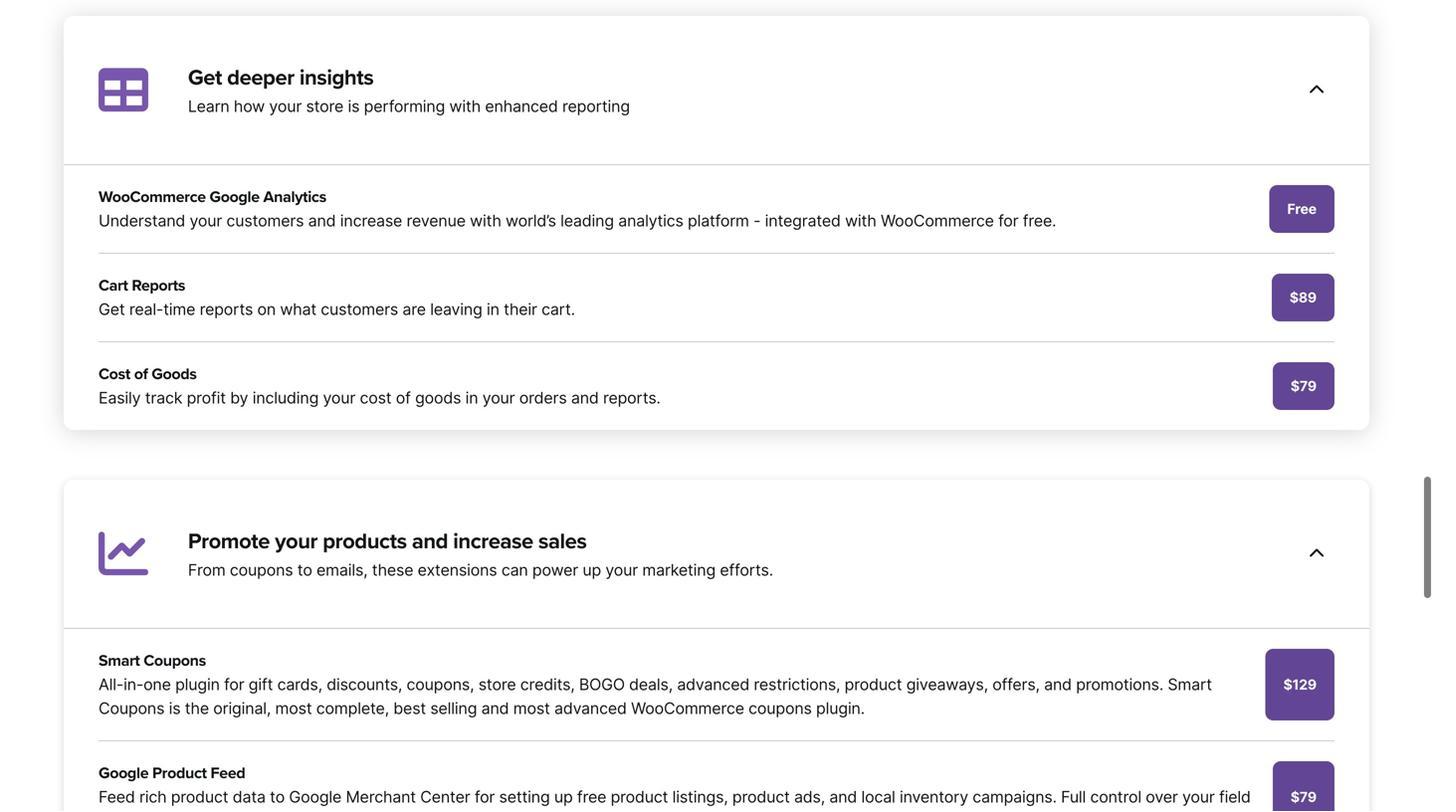 Task type: describe. For each thing, give the bounding box(es) containing it.
cart
[[99, 276, 128, 295]]

goods
[[152, 365, 197, 384]]

cards,
[[277, 675, 322, 695]]

1 most from the left
[[275, 699, 312, 718]]

track
[[145, 388, 182, 408]]

$129
[[1284, 677, 1317, 694]]

0 vertical spatial coupons
[[144, 652, 206, 671]]

power
[[533, 561, 578, 580]]

cost
[[360, 388, 392, 408]]

cart reports get real-time reports on what customers are leaving in their cart.
[[99, 276, 575, 319]]

world's
[[506, 211, 556, 231]]

and right offers,
[[1044, 675, 1072, 695]]

revenue
[[407, 211, 466, 231]]

your left cost
[[323, 388, 356, 408]]

0 vertical spatial advanced
[[677, 675, 750, 695]]

1 vertical spatial feed
[[99, 788, 135, 807]]

deals,
[[629, 675, 673, 695]]

increase inside promote your products and increase sales from coupons to emails, these extensions can power up your marketing efforts.
[[453, 529, 533, 555]]

extensions
[[418, 561, 497, 580]]

merchant
[[346, 788, 416, 807]]

discounts,
[[327, 675, 402, 695]]

coupons inside "smart coupons all-in-one plugin for gift cards, discounts, coupons, store credits, bogo deals, advanced restrictions, product giveaways, offers, and promotions. smart coupons is the original, most complete, best selling and most advanced woocommerce coupons plugin."
[[749, 699, 812, 718]]

center
[[420, 788, 470, 807]]

your inside woocommerce google analytics understand your customers and increase revenue with world's leading analytics platform - integrated with woocommerce for free.
[[190, 211, 222, 231]]

from
[[188, 561, 226, 580]]

best
[[394, 699, 426, 718]]

increase inside woocommerce google analytics understand your customers and increase revenue with world's leading analytics platform - integrated with woocommerce for free.
[[340, 211, 402, 231]]

0 vertical spatial feed
[[211, 764, 245, 783]]

credits,
[[520, 675, 575, 695]]

cost
[[99, 365, 130, 384]]

and right selling
[[481, 699, 509, 718]]

coupons,
[[407, 675, 474, 695]]

leaving
[[430, 300, 483, 319]]

cost of goods easily track profit by including your cost of goods in your orders and reports.
[[99, 365, 661, 408]]

on
[[257, 300, 276, 319]]

reports
[[200, 300, 253, 319]]

emails,
[[317, 561, 368, 580]]

get inside cart reports get real-time reports on what customers are leaving in their cart.
[[99, 300, 125, 319]]

can
[[502, 561, 528, 580]]

listings,
[[673, 788, 728, 807]]

reports.
[[603, 388, 661, 408]]

offers,
[[993, 675, 1040, 695]]

rich
[[139, 788, 167, 807]]

products
[[323, 529, 407, 555]]

product down product
[[171, 788, 228, 807]]

$89
[[1290, 289, 1317, 306]]

data
[[233, 788, 266, 807]]

plugin
[[175, 675, 220, 695]]

real-
[[129, 300, 163, 319]]

integrated
[[765, 211, 841, 231]]

product right free
[[611, 788, 668, 807]]

analytics
[[263, 188, 326, 207]]

local
[[862, 788, 896, 807]]

restrictions,
[[754, 675, 841, 695]]

all-
[[99, 675, 124, 695]]

-
[[754, 211, 761, 231]]

cart.
[[542, 300, 575, 319]]

product left ads,
[[733, 788, 790, 807]]

is inside "smart coupons all-in-one plugin for gift cards, discounts, coupons, store credits, bogo deals, advanced restrictions, product giveaways, offers, and promotions. smart coupons is the original, most complete, best selling and most advanced woocommerce coupons plugin."
[[169, 699, 181, 718]]

$79 link for easily track profit by including your cost of goods in your orders and reports.
[[1273, 363, 1335, 410]]

orders
[[519, 388, 567, 408]]

chevron up image
[[1309, 546, 1325, 562]]

setting
[[499, 788, 550, 807]]

your left orders
[[483, 388, 515, 408]]

control
[[1091, 788, 1142, 807]]

up inside google product feed feed rich product data to google merchant center for setting up free product listings, product ads, and local inventory campaigns. full control over your field
[[554, 788, 573, 807]]

up inside promote your products and increase sales from coupons to emails, these extensions can power up your marketing efforts.
[[583, 561, 601, 580]]

woocommerce inside "smart coupons all-in-one plugin for gift cards, discounts, coupons, store credits, bogo deals, advanced restrictions, product giveaways, offers, and promotions. smart coupons is the original, most complete, best selling and most advanced woocommerce coupons plugin."
[[631, 699, 745, 718]]

performing
[[364, 97, 445, 116]]

marketing
[[642, 561, 716, 580]]

including
[[253, 388, 319, 408]]

campaigns.
[[973, 788, 1057, 807]]

0 vertical spatial smart
[[99, 652, 140, 671]]

for inside "smart coupons all-in-one plugin for gift cards, discounts, coupons, store credits, bogo deals, advanced restrictions, product giveaways, offers, and promotions. smart coupons is the original, most complete, best selling and most advanced woocommerce coupons plugin."
[[224, 675, 244, 695]]

complete,
[[316, 699, 389, 718]]

coupons inside promote your products and increase sales from coupons to emails, these extensions can power up your marketing efforts.
[[230, 561, 293, 580]]

$79 link for feed rich product data to google merchant center for setting up free product listings, product ads, and local inventory campaigns. full control over your field
[[1273, 762, 1335, 811]]

get deeper insights learn how your store is performing with enhanced reporting
[[188, 65, 630, 116]]

original,
[[213, 699, 271, 718]]

product
[[152, 764, 207, 783]]

free.
[[1023, 211, 1057, 231]]

your up emails,
[[275, 529, 318, 555]]

profit
[[187, 388, 226, 408]]

for inside google product feed feed rich product data to google merchant center for setting up free product listings, product ads, and local inventory campaigns. full control over your field
[[475, 788, 495, 807]]

leading
[[561, 211, 614, 231]]

customers inside woocommerce google analytics understand your customers and increase revenue with world's leading analytics platform - integrated with woocommerce for free.
[[226, 211, 304, 231]]

0 horizontal spatial woocommerce
[[99, 188, 206, 207]]

the
[[185, 699, 209, 718]]

your left marketing
[[606, 561, 638, 580]]

woocommerce google analytics understand your customers and increase revenue with world's leading analytics platform - integrated with woocommerce for free.
[[99, 188, 1057, 231]]

reporting
[[562, 97, 630, 116]]

google inside woocommerce google analytics understand your customers and increase revenue with world's leading analytics platform - integrated with woocommerce for free.
[[210, 188, 260, 207]]

insights
[[300, 65, 374, 91]]

field
[[1220, 788, 1251, 807]]

ads,
[[794, 788, 825, 807]]

free
[[1288, 201, 1317, 218]]



Task type: vqa. For each thing, say whether or not it's contained in the screenshot.


Task type: locate. For each thing, give the bounding box(es) containing it.
up right power at the bottom of page
[[583, 561, 601, 580]]

to left emails,
[[297, 561, 312, 580]]

0 horizontal spatial in
[[466, 388, 478, 408]]

most
[[275, 699, 312, 718], [513, 699, 550, 718]]

with right integrated
[[845, 211, 877, 231]]

coupons down 'in-'
[[99, 699, 165, 718]]

platform
[[688, 211, 749, 231]]

your inside google product feed feed rich product data to google merchant center for setting up free product listings, product ads, and local inventory campaigns. full control over your field
[[1183, 788, 1215, 807]]

store inside "smart coupons all-in-one plugin for gift cards, discounts, coupons, store credits, bogo deals, advanced restrictions, product giveaways, offers, and promotions. smart coupons is the original, most complete, best selling and most advanced woocommerce coupons plugin."
[[479, 675, 516, 695]]

0 vertical spatial google
[[210, 188, 260, 207]]

bogo
[[579, 675, 625, 695]]

sales
[[538, 529, 587, 555]]

coupons down the promote
[[230, 561, 293, 580]]

your right 'how'
[[269, 97, 302, 116]]

0 horizontal spatial up
[[554, 788, 573, 807]]

1 horizontal spatial up
[[583, 561, 601, 580]]

understand
[[99, 211, 185, 231]]

in right goods
[[466, 388, 478, 408]]

google left analytics
[[210, 188, 260, 207]]

up left free
[[554, 788, 573, 807]]

0 vertical spatial for
[[999, 211, 1019, 231]]

goods
[[415, 388, 461, 408]]

customers
[[226, 211, 304, 231], [321, 300, 398, 319]]

your right understand
[[190, 211, 222, 231]]

$79 link down the $89 link
[[1273, 363, 1335, 410]]

how
[[234, 97, 265, 116]]

1 vertical spatial coupons
[[749, 699, 812, 718]]

increase left revenue
[[340, 211, 402, 231]]

1 horizontal spatial increase
[[453, 529, 533, 555]]

1 vertical spatial advanced
[[555, 699, 627, 718]]

product inside "smart coupons all-in-one plugin for gift cards, discounts, coupons, store credits, bogo deals, advanced restrictions, product giveaways, offers, and promotions. smart coupons is the original, most complete, best selling and most advanced woocommerce coupons plugin."
[[845, 675, 902, 695]]

1 horizontal spatial advanced
[[677, 675, 750, 695]]

and right orders
[[571, 388, 599, 408]]

in
[[487, 300, 500, 319], [466, 388, 478, 408]]

efforts.
[[720, 561, 773, 580]]

1 horizontal spatial in
[[487, 300, 500, 319]]

$79 down the $89 link
[[1291, 378, 1317, 395]]

free
[[577, 788, 607, 807]]

1 vertical spatial $79
[[1291, 789, 1317, 806]]

to right data
[[270, 788, 285, 807]]

get up learn
[[188, 65, 222, 91]]

2 vertical spatial for
[[475, 788, 495, 807]]

promote your products and increase sales from coupons to emails, these extensions can power up your marketing efforts.
[[188, 529, 773, 580]]

0 horizontal spatial advanced
[[555, 699, 627, 718]]

one
[[143, 675, 171, 695]]

2 $79 from the top
[[1291, 789, 1317, 806]]

with
[[449, 97, 481, 116], [470, 211, 501, 231], [845, 211, 877, 231]]

1 vertical spatial google
[[99, 764, 149, 783]]

1 horizontal spatial to
[[297, 561, 312, 580]]

with left enhanced
[[449, 97, 481, 116]]

1 $79 link from the top
[[1273, 363, 1335, 410]]

plugin.
[[816, 699, 865, 718]]

what
[[280, 300, 317, 319]]

and inside promote your products and increase sales from coupons to emails, these extensions can power up your marketing efforts.
[[412, 529, 448, 555]]

0 vertical spatial up
[[583, 561, 601, 580]]

and inside woocommerce google analytics understand your customers and increase revenue with world's leading analytics platform - integrated with woocommerce for free.
[[308, 211, 336, 231]]

smart
[[99, 652, 140, 671], [1168, 675, 1213, 695]]

0 horizontal spatial most
[[275, 699, 312, 718]]

1 horizontal spatial customers
[[321, 300, 398, 319]]

is
[[348, 97, 360, 116], [169, 699, 181, 718]]

for right center
[[475, 788, 495, 807]]

$79 link
[[1273, 363, 1335, 410], [1273, 762, 1335, 811]]

giveaways,
[[907, 675, 988, 695]]

smart up all-
[[99, 652, 140, 671]]

and inside cost of goods easily track profit by including your cost of goods in your orders and reports.
[[571, 388, 599, 408]]

0 vertical spatial woocommerce
[[99, 188, 206, 207]]

1 $79 from the top
[[1291, 378, 1317, 395]]

selling
[[430, 699, 477, 718]]

get
[[188, 65, 222, 91], [99, 300, 125, 319]]

enhanced
[[485, 97, 558, 116]]

gift
[[249, 675, 273, 695]]

2 vertical spatial woocommerce
[[631, 699, 745, 718]]

google product feed feed rich product data to google merchant center for setting up free product listings, product ads, and local inventory campaigns. full control over your field
[[99, 764, 1251, 811]]

2 most from the left
[[513, 699, 550, 718]]

analytics
[[618, 211, 684, 231]]

these
[[372, 561, 414, 580]]

0 vertical spatial is
[[348, 97, 360, 116]]

to inside google product feed feed rich product data to google merchant center for setting up free product listings, product ads, and local inventory campaigns. full control over your field
[[270, 788, 285, 807]]

1 vertical spatial woocommerce
[[881, 211, 994, 231]]

for inside woocommerce google analytics understand your customers and increase revenue with world's leading analytics platform - integrated with woocommerce for free.
[[999, 211, 1019, 231]]

google
[[210, 188, 260, 207], [99, 764, 149, 783], [289, 788, 342, 807]]

1 vertical spatial is
[[169, 699, 181, 718]]

get down "cart"
[[99, 300, 125, 319]]

in inside cart reports get real-time reports on what customers are leaving in their cart.
[[487, 300, 500, 319]]

in inside cost of goods easily track profit by including your cost of goods in your orders and reports.
[[466, 388, 478, 408]]

of
[[134, 365, 148, 384], [396, 388, 411, 408]]

1 horizontal spatial google
[[210, 188, 260, 207]]

$79 for feed rich product data to google merchant center for setting up free product listings, product ads, and local inventory campaigns. full control over your field
[[1291, 789, 1317, 806]]

1 horizontal spatial coupons
[[749, 699, 812, 718]]

and right ads,
[[830, 788, 857, 807]]

advanced
[[677, 675, 750, 695], [555, 699, 627, 718]]

0 vertical spatial coupons
[[230, 561, 293, 580]]

is inside get deeper insights learn how your store is performing with enhanced reporting
[[348, 97, 360, 116]]

with for get deeper insights
[[449, 97, 481, 116]]

0 horizontal spatial coupons
[[230, 561, 293, 580]]

1 horizontal spatial is
[[348, 97, 360, 116]]

1 horizontal spatial feed
[[211, 764, 245, 783]]

1 horizontal spatial most
[[513, 699, 550, 718]]

increase
[[340, 211, 402, 231], [453, 529, 533, 555]]

most down cards,
[[275, 699, 312, 718]]

store down insights
[[306, 97, 344, 116]]

over
[[1146, 788, 1178, 807]]

customers down analytics
[[226, 211, 304, 231]]

1 vertical spatial $79 link
[[1273, 762, 1335, 811]]

0 vertical spatial store
[[306, 97, 344, 116]]

smart coupons all-in-one plugin for gift cards, discounts, coupons, store credits, bogo deals, advanced restrictions, product giveaways, offers, and promotions. smart coupons is the original, most complete, best selling and most advanced woocommerce coupons plugin.
[[99, 652, 1213, 718]]

2 horizontal spatial woocommerce
[[881, 211, 994, 231]]

$129 link
[[1266, 649, 1335, 721]]

and up extensions
[[412, 529, 448, 555]]

store left credits, at the bottom of the page
[[479, 675, 516, 695]]

are
[[403, 300, 426, 319]]

woocommerce
[[99, 188, 206, 207], [881, 211, 994, 231], [631, 699, 745, 718]]

customers left are
[[321, 300, 398, 319]]

your left field at the right of page
[[1183, 788, 1215, 807]]

2 horizontal spatial google
[[289, 788, 342, 807]]

promotions.
[[1076, 675, 1164, 695]]

learn
[[188, 97, 230, 116]]

0 vertical spatial increase
[[340, 211, 402, 231]]

and down analytics
[[308, 211, 336, 231]]

coupons up one
[[144, 652, 206, 671]]

2 horizontal spatial for
[[999, 211, 1019, 231]]

1 vertical spatial up
[[554, 788, 573, 807]]

google up rich at bottom left
[[99, 764, 149, 783]]

0 horizontal spatial is
[[169, 699, 181, 718]]

1 vertical spatial customers
[[321, 300, 398, 319]]

1 vertical spatial to
[[270, 788, 285, 807]]

1 horizontal spatial get
[[188, 65, 222, 91]]

is down insights
[[348, 97, 360, 116]]

with for woocommerce google analytics
[[470, 211, 501, 231]]

with left the world's
[[470, 211, 501, 231]]

1 vertical spatial of
[[396, 388, 411, 408]]

coupons down restrictions,
[[749, 699, 812, 718]]

1 vertical spatial in
[[466, 388, 478, 408]]

0 vertical spatial of
[[134, 365, 148, 384]]

advanced down the bogo
[[555, 699, 627, 718]]

for up original,
[[224, 675, 244, 695]]

$89 link
[[1272, 274, 1335, 322]]

get inside get deeper insights learn how your store is performing with enhanced reporting
[[188, 65, 222, 91]]

1 horizontal spatial for
[[475, 788, 495, 807]]

easily
[[99, 388, 141, 408]]

your
[[269, 97, 302, 116], [190, 211, 222, 231], [323, 388, 356, 408], [483, 388, 515, 408], [275, 529, 318, 555], [606, 561, 638, 580], [1183, 788, 1215, 807]]

0 horizontal spatial to
[[270, 788, 285, 807]]

$79 for easily track profit by including your cost of goods in your orders and reports.
[[1291, 378, 1317, 395]]

and
[[308, 211, 336, 231], [571, 388, 599, 408], [412, 529, 448, 555], [1044, 675, 1072, 695], [481, 699, 509, 718], [830, 788, 857, 807]]

0 vertical spatial get
[[188, 65, 222, 91]]

2 $79 link from the top
[[1273, 762, 1335, 811]]

1 horizontal spatial of
[[396, 388, 411, 408]]

0 vertical spatial $79
[[1291, 378, 1317, 395]]

1 horizontal spatial woocommerce
[[631, 699, 745, 718]]

for left free. on the top of page
[[999, 211, 1019, 231]]

coupons
[[230, 561, 293, 580], [749, 699, 812, 718]]

0 horizontal spatial of
[[134, 365, 148, 384]]

their
[[504, 300, 537, 319]]

feed left rich at bottom left
[[99, 788, 135, 807]]

reports
[[132, 276, 185, 295]]

0 horizontal spatial feed
[[99, 788, 135, 807]]

by
[[230, 388, 248, 408]]

product
[[845, 675, 902, 695], [171, 788, 228, 807], [611, 788, 668, 807], [733, 788, 790, 807]]

0 horizontal spatial smart
[[99, 652, 140, 671]]

in-
[[124, 675, 143, 695]]

your inside get deeper insights learn how your store is performing with enhanced reporting
[[269, 97, 302, 116]]

for
[[999, 211, 1019, 231], [224, 675, 244, 695], [475, 788, 495, 807]]

1 vertical spatial smart
[[1168, 675, 1213, 695]]

full
[[1061, 788, 1086, 807]]

0 horizontal spatial increase
[[340, 211, 402, 231]]

free link
[[1270, 185, 1335, 233]]

and inside google product feed feed rich product data to google merchant center for setting up free product listings, product ads, and local inventory campaigns. full control over your field
[[830, 788, 857, 807]]

0 horizontal spatial customers
[[226, 211, 304, 231]]

1 vertical spatial store
[[479, 675, 516, 695]]

0 vertical spatial to
[[297, 561, 312, 580]]

advanced right the deals,
[[677, 675, 750, 695]]

increase up can
[[453, 529, 533, 555]]

to
[[297, 561, 312, 580], [270, 788, 285, 807]]

google left merchant at the bottom left of the page
[[289, 788, 342, 807]]

2 vertical spatial google
[[289, 788, 342, 807]]

1 horizontal spatial store
[[479, 675, 516, 695]]

0 vertical spatial in
[[487, 300, 500, 319]]

$79
[[1291, 378, 1317, 395], [1291, 789, 1317, 806]]

inventory
[[900, 788, 969, 807]]

0 vertical spatial customers
[[226, 211, 304, 231]]

1 vertical spatial increase
[[453, 529, 533, 555]]

chevron up image
[[1309, 82, 1325, 98]]

0 horizontal spatial for
[[224, 675, 244, 695]]

in left their
[[487, 300, 500, 319]]

1 vertical spatial get
[[99, 300, 125, 319]]

0 horizontal spatial google
[[99, 764, 149, 783]]

to inside promote your products and increase sales from coupons to emails, these extensions can power up your marketing efforts.
[[297, 561, 312, 580]]

customers inside cart reports get real-time reports on what customers are leaving in their cart.
[[321, 300, 398, 319]]

is left the in the left bottom of the page
[[169, 699, 181, 718]]

feed up data
[[211, 764, 245, 783]]

smart right promotions.
[[1168, 675, 1213, 695]]

most down credits, at the bottom of the page
[[513, 699, 550, 718]]

time
[[163, 300, 195, 319]]

0 vertical spatial $79 link
[[1273, 363, 1335, 410]]

0 horizontal spatial store
[[306, 97, 344, 116]]

1 vertical spatial coupons
[[99, 699, 165, 718]]

with inside get deeper insights learn how your store is performing with enhanced reporting
[[449, 97, 481, 116]]

1 horizontal spatial smart
[[1168, 675, 1213, 695]]

promote
[[188, 529, 270, 555]]

store inside get deeper insights learn how your store is performing with enhanced reporting
[[306, 97, 344, 116]]

$79 link right field at the right of page
[[1273, 762, 1335, 811]]

0 horizontal spatial get
[[99, 300, 125, 319]]

1 vertical spatial for
[[224, 675, 244, 695]]

deeper
[[227, 65, 294, 91]]

$79 right field at the right of page
[[1291, 789, 1317, 806]]

product up plugin.
[[845, 675, 902, 695]]



